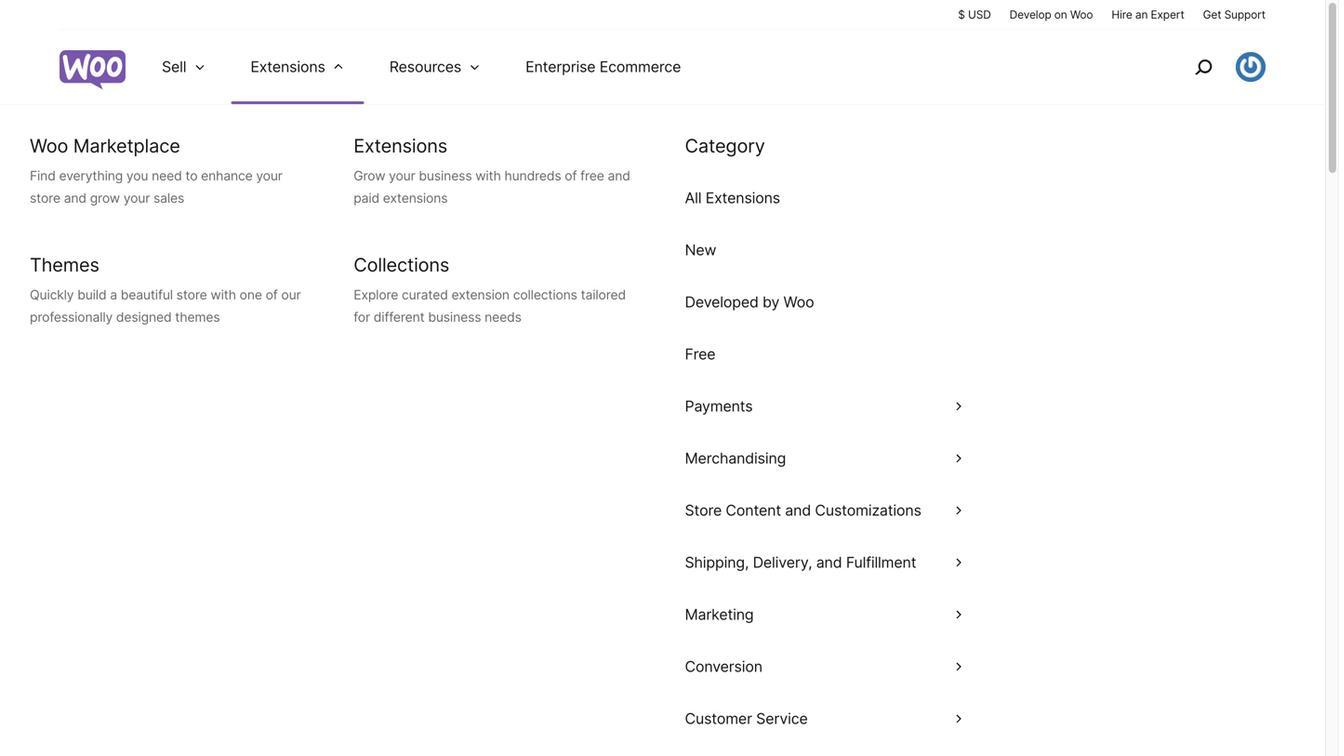 Task type: locate. For each thing, give the bounding box(es) containing it.
sell button
[[140, 30, 228, 104]]

delivery,
[[753, 553, 812, 572]]

woo up find
[[30, 134, 68, 157]]

everything
[[59, 168, 123, 184]]

to right email
[[717, 603, 731, 621]]

extensions
[[383, 190, 448, 206]]

1 vertical spatial woo
[[30, 134, 68, 157]]

1 vertical spatial to
[[717, 603, 731, 621]]

developed by woo
[[685, 293, 814, 311]]

hundreds
[[505, 168, 561, 184]]

woo marketplace
[[30, 134, 180, 157]]

2 horizontal spatial woo
[[1071, 8, 1093, 21]]

0 horizontal spatial of
[[266, 287, 278, 303]]

store
[[30, 190, 60, 206], [176, 287, 207, 303]]

woo right by
[[784, 293, 814, 311]]

store inside the quickly build a beautiful store with one of our professionally designed themes
[[176, 287, 207, 303]]

shipping, delivery, and fulfillment button
[[663, 537, 987, 589]]

of left the our
[[266, 287, 278, 303]]

0 horizontal spatial store
[[30, 190, 60, 206]]

0 vertical spatial store
[[30, 190, 60, 206]]

store
[[685, 501, 722, 520]]

woo for develop on woo
[[1071, 8, 1093, 21]]

collections
[[513, 287, 578, 303]]

and inside find everything you need to enhance your store and grow your sales
[[64, 190, 86, 206]]

get support link
[[1203, 7, 1266, 22]]

business down "extension" on the top left of the page
[[428, 309, 481, 325]]

find
[[30, 168, 56, 184]]

content
[[726, 501, 781, 520]]

enhance
[[201, 168, 253, 184]]

0 horizontal spatial woo
[[30, 134, 68, 157]]

sync
[[573, 603, 606, 621]]

1 horizontal spatial to
[[717, 603, 731, 621]]

enterprise ecommerce link
[[503, 30, 704, 104]]

woo for developed by woo
[[784, 293, 814, 311]]

our
[[281, 287, 301, 303]]

for
[[354, 309, 370, 325]]

quickly build a beautiful store with one of our professionally designed themes
[[30, 287, 301, 325]]

1 horizontal spatial with
[[476, 168, 501, 184]]

1 horizontal spatial of
[[565, 168, 577, 184]]

hire an expert
[[1112, 8, 1185, 21]]

1 horizontal spatial woo
[[784, 293, 814, 311]]

customizations
[[815, 501, 922, 520]]

all extensions
[[685, 189, 780, 207]]

0 vertical spatial business
[[419, 168, 472, 184]]

with left hundreds
[[476, 168, 501, 184]]

1 vertical spatial of
[[266, 287, 278, 303]]

you
[[126, 168, 148, 184]]

by
[[763, 293, 780, 311]]

to right need
[[185, 168, 198, 184]]

free link
[[663, 328, 987, 380]]

of left free
[[565, 168, 577, 184]]

1 vertical spatial with
[[211, 287, 236, 303]]

grow
[[90, 190, 120, 206]]

2 vertical spatial extensions
[[706, 189, 780, 207]]

business up the extensions
[[419, 168, 472, 184]]

all
[[685, 189, 702, 207]]

0 horizontal spatial to
[[185, 168, 198, 184]]

grow your business with hundreds of free and paid extensions
[[354, 168, 630, 206]]

woo right on
[[1071, 8, 1093, 21]]

store content and customizations button
[[663, 485, 987, 537]]

marketing
[[685, 606, 754, 624]]

grow
[[354, 168, 385, 184]]

to
[[185, 168, 198, 184], [717, 603, 731, 621]]

sell
[[162, 58, 186, 76]]

themes
[[30, 253, 99, 276]]

to inside find everything you need to enhance your store and grow your sales
[[185, 168, 198, 184]]

explore
[[354, 287, 398, 303]]

0 horizontal spatial extensions
[[251, 58, 325, 76]]

enterprise
[[526, 58, 596, 76]]

marketing button
[[663, 589, 987, 641]]

store up themes
[[176, 287, 207, 303]]

so
[[500, 603, 516, 621]]

of inside grow your business with hundreds of free and paid extensions
[[565, 168, 577, 184]]

new
[[644, 603, 673, 621]]

1 horizontal spatial store
[[176, 287, 207, 303]]

0 vertical spatial with
[[476, 168, 501, 184]]

and down the everything
[[64, 190, 86, 206]]

of inside the quickly build a beautiful store with one of our professionally designed themes
[[266, 287, 278, 303]]

0 horizontal spatial with
[[211, 287, 236, 303]]

account.
[[270, 625, 329, 644]]

1 vertical spatial store
[[176, 287, 207, 303]]

and
[[608, 168, 630, 184], [64, 190, 86, 206], [785, 501, 811, 520], [816, 553, 842, 572]]

fulfillment
[[846, 553, 917, 572]]

one
[[240, 287, 262, 303]]

professionally
[[30, 309, 113, 325]]

store down find
[[30, 190, 60, 206]]

conversion button
[[663, 641, 987, 693]]

a
[[110, 287, 117, 303]]

payments button
[[663, 380, 987, 433]]

explore curated extension collections tailored for different business needs
[[354, 287, 626, 325]]

with inside the quickly build a beautiful store with one of our professionally designed themes
[[211, 287, 236, 303]]

0 vertical spatial extensions
[[251, 58, 325, 76]]

merchandising
[[685, 449, 786, 467]]

payments
[[685, 397, 753, 415]]

extensions button
[[228, 30, 367, 104]]

resources button
[[367, 30, 503, 104]]

shipping, delivery, and fulfillment
[[685, 553, 917, 572]]

0 vertical spatial woo
[[1071, 8, 1093, 21]]

designed
[[116, 309, 172, 325]]

with inside grow your business with hundreds of free and paid extensions
[[476, 168, 501, 184]]

conversion
[[685, 658, 763, 676]]

0 vertical spatial to
[[185, 168, 198, 184]]

1 vertical spatial business
[[428, 309, 481, 325]]

collections
[[354, 253, 449, 276]]

1 vertical spatial extensions
[[354, 134, 447, 157]]

on
[[1055, 8, 1068, 21]]

tailored
[[581, 287, 626, 303]]

with left one
[[211, 287, 236, 303]]

2 vertical spatial woo
[[784, 293, 814, 311]]

0 vertical spatial of
[[565, 168, 577, 184]]

your up the extensions
[[389, 168, 415, 184]]

of
[[565, 168, 577, 184], [266, 287, 278, 303]]

extensions
[[251, 58, 325, 76], [354, 134, 447, 157], [706, 189, 780, 207]]

my stores
[[468, 325, 539, 343]]

developed by woo link
[[663, 276, 987, 328]]

and right free
[[608, 168, 630, 184]]



Task type: describe. For each thing, give the bounding box(es) containing it.
an
[[1136, 8, 1148, 21]]

$
[[958, 8, 965, 21]]

themes
[[175, 309, 220, 325]]

customer
[[685, 710, 752, 728]]

your left new
[[610, 603, 640, 621]]

2 horizontal spatial extensions
[[706, 189, 780, 207]]

and right the content
[[785, 501, 811, 520]]

enterprise ecommerce
[[526, 58, 681, 76]]

service
[[756, 710, 808, 728]]

business inside grow your business with hundreds of free and paid extensions
[[419, 168, 472, 184]]

marketplace
[[73, 134, 180, 157]]

get
[[1203, 8, 1222, 21]]

your left woo.com
[[735, 603, 766, 621]]

extension
[[452, 287, 510, 303]]

category
[[685, 134, 765, 157]]

to inside so we can sync your new email to your woo.com account.
[[717, 603, 731, 621]]

new
[[685, 241, 717, 259]]

your inside grow your business with hundreds of free and paid extensions
[[389, 168, 415, 184]]

quickly
[[30, 287, 74, 303]]

my
[[468, 325, 489, 343]]

develop on woo
[[1010, 8, 1093, 21]]

merchandising button
[[663, 433, 987, 485]]

customer service button
[[663, 693, 987, 745]]

your down you
[[123, 190, 150, 206]]

search image
[[1189, 52, 1219, 82]]

sales
[[153, 190, 184, 206]]

beautiful
[[121, 287, 173, 303]]

resources
[[389, 58, 461, 76]]

orders link
[[328, 323, 413, 349]]

support
[[1225, 8, 1266, 21]]

so we can sync your new email to your woo.com account.
[[270, 603, 834, 644]]

get support
[[1203, 8, 1266, 21]]

orders
[[346, 325, 395, 343]]

we
[[520, 603, 540, 621]]

all extensions link
[[663, 172, 987, 224]]

shipping,
[[685, 553, 749, 572]]

service navigation menu element
[[1155, 37, 1266, 97]]

developed
[[685, 293, 759, 311]]

develop
[[1010, 8, 1052, 21]]

need
[[152, 168, 182, 184]]

build
[[77, 287, 106, 303]]

free
[[581, 168, 604, 184]]

and inside grow your business with hundreds of free and paid extensions
[[608, 168, 630, 184]]

dashboard
[[78, 325, 155, 343]]

$ usd
[[958, 8, 991, 21]]

open account menu image
[[1236, 52, 1266, 82]]

curated
[[402, 287, 448, 303]]

different
[[374, 309, 425, 325]]

customer service
[[685, 710, 808, 728]]

extensions inside button
[[251, 58, 325, 76]]

and right delivery,
[[816, 553, 842, 572]]

your right enhance on the top left of page
[[256, 168, 283, 184]]

paid
[[354, 190, 380, 206]]

expert
[[1151, 8, 1185, 21]]

free
[[685, 345, 716, 363]]

woo.com
[[770, 603, 834, 621]]

1 horizontal spatial extensions
[[354, 134, 447, 157]]

usd
[[968, 8, 991, 21]]

store inside find everything you need to enhance your store and grow your sales
[[30, 190, 60, 206]]

develop on woo link
[[1010, 7, 1093, 22]]

dashboard link
[[60, 323, 174, 349]]

can
[[544, 603, 569, 621]]

needs
[[485, 309, 522, 325]]

store content and customizations
[[685, 501, 922, 520]]

stores
[[493, 325, 539, 343]]

email
[[677, 603, 713, 621]]

hire an expert link
[[1112, 7, 1185, 22]]

$ usd button
[[958, 7, 991, 22]]

hire
[[1112, 8, 1133, 21]]

find everything you need to enhance your store and grow your sales
[[30, 168, 283, 206]]

my stores link
[[449, 323, 600, 349]]

account
[[60, 158, 228, 217]]

business inside explore curated extension collections tailored for different business needs
[[428, 309, 481, 325]]



Task type: vqa. For each thing, say whether or not it's contained in the screenshot.
'OUT' to the right
no



